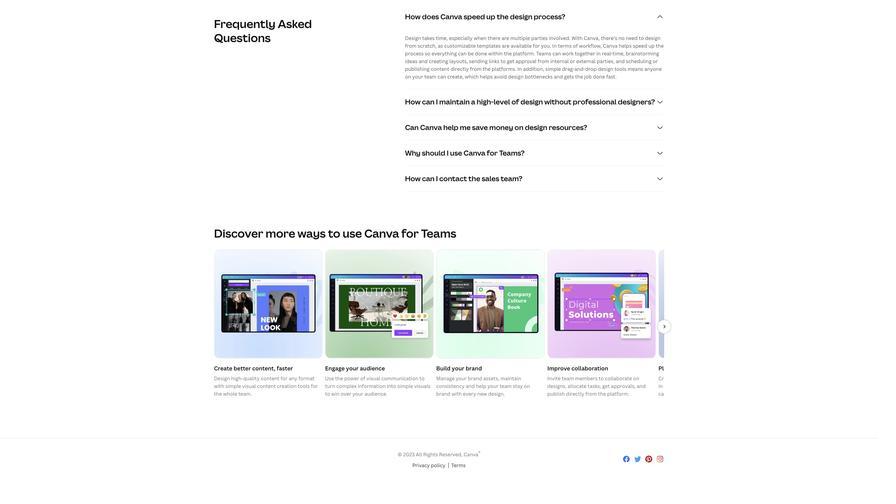 Task type: vqa. For each thing, say whether or not it's contained in the screenshot.
Can at the top left of the page
yes



Task type: locate. For each thing, give the bounding box(es) containing it.
with up social
[[737, 375, 747, 382]]

calendar,
[[659, 391, 680, 397]]

2023
[[403, 451, 415, 458]]

0 horizontal spatial of
[[361, 375, 365, 382]]

1 vertical spatial brand
[[468, 375, 482, 382]]

publishing down "channel" on the bottom of the page
[[684, 383, 709, 390]]

approvals,
[[611, 383, 636, 390]]

how does canva speed up the design process?
[[405, 12, 566, 21]]

0 horizontal spatial workflow,
[[579, 42, 602, 49]]

0 vertical spatial helps
[[619, 42, 632, 49]]

0 vertical spatial a
[[471, 97, 476, 107]]

or up "drag-"
[[570, 58, 575, 64]]

maintain down create,
[[440, 97, 470, 107]]

on down ideas
[[405, 73, 411, 80]]

approval
[[516, 58, 537, 64]]

1 horizontal spatial with
[[452, 391, 462, 397]]

team up allocate
[[562, 375, 574, 382]]

process?
[[534, 12, 566, 21]]

can inside dropdown button
[[422, 97, 435, 107]]

a left built-
[[748, 375, 751, 382]]

on right 'stay'
[[524, 383, 530, 390]]

why
[[405, 148, 421, 158]]

1 horizontal spatial workflow,
[[710, 383, 733, 390]]

workflow, down campaigns
[[710, 383, 733, 390]]

in up calendar,
[[659, 383, 663, 390]]

helps down no
[[619, 42, 632, 49]]

on inside "invite team members to collaborate on designs,  allocate tasks, get approvals, and publish directly from the platform."
[[633, 375, 640, 382]]

1 vertical spatial team
[[562, 375, 574, 382]]

0 horizontal spatial in
[[597, 50, 601, 57]]

everything
[[432, 50, 457, 57]]

1 how from the top
[[405, 12, 421, 21]]

i for contact
[[436, 174, 438, 183]]

how down why
[[405, 174, 421, 183]]

1 vertical spatial get
[[603, 383, 610, 390]]

1 horizontal spatial tools
[[615, 66, 627, 72]]

to right the ways
[[328, 226, 340, 241]]

design down the how can i maintain a high-level of design without professional designers? dropdown button
[[525, 123, 548, 132]]

does
[[422, 12, 439, 21]]

done right job
[[593, 73, 605, 80]]

publishing down ideas
[[405, 66, 430, 72]]

on inside dropdown button
[[515, 123, 524, 132]]

0 horizontal spatial or
[[570, 58, 575, 64]]

with down the consistency
[[452, 391, 462, 397]]

0 vertical spatial design
[[405, 35, 421, 41]]

means
[[628, 66, 644, 72]]

1 horizontal spatial team
[[500, 383, 512, 390]]

1 horizontal spatial platform.
[[607, 391, 630, 397]]

2 horizontal spatial simple
[[546, 66, 561, 72]]

2 vertical spatial with
[[452, 391, 462, 397]]

plan and schedule
[[659, 365, 709, 372]]

create,
[[447, 73, 464, 80]]

media
[[753, 383, 767, 390]]

1 vertical spatial in
[[659, 383, 663, 390]]

brand up manage your brand assets, maintain consistency and help your team stay on brand with every new design.
[[466, 365, 482, 372]]

to up tasks,
[[599, 375, 604, 382]]

0 vertical spatial of
[[573, 42, 578, 49]]

0 vertical spatial in
[[597, 50, 601, 57]]

1 horizontal spatial teams
[[537, 50, 552, 57]]

0 horizontal spatial help
[[444, 123, 459, 132]]

build
[[436, 365, 451, 372]]

are up within
[[502, 42, 510, 49]]

1 horizontal spatial high-
[[477, 97, 494, 107]]

0 vertical spatial directly
[[451, 66, 469, 72]]

your up power
[[346, 365, 359, 372]]

0 vertical spatial i
[[436, 97, 438, 107]]

and down multi-
[[681, 391, 690, 397]]

simple down "communication"
[[398, 383, 413, 390]]

drag-
[[562, 66, 575, 72]]

design up whole
[[214, 375, 230, 382]]

addition,
[[523, 66, 544, 72]]

3 how from the top
[[405, 174, 421, 183]]

design inside design high-quality content for any format with simple visual content creation tools for the whole team.
[[214, 375, 230, 382]]

in left real-
[[597, 50, 601, 57]]

2 horizontal spatial team
[[562, 375, 574, 382]]

0 horizontal spatial done
[[475, 50, 487, 57]]

on right money
[[515, 123, 524, 132]]

1 horizontal spatial get
[[603, 383, 610, 390]]

1 or from the left
[[570, 58, 575, 64]]

are
[[502, 35, 509, 41], [502, 42, 510, 49]]

speed up when
[[464, 12, 485, 21]]

of right level on the right top
[[512, 97, 519, 107]]

resource engageyouraudience image
[[326, 250, 433, 358]]

frequently
[[214, 16, 276, 31]]

team inside the design takes time, especially when there are multiple parties involved. with canva, there's no need to design from scratch, as customizable templates are available for you. in terms of workflow, canva helps speed up the process so everything can be done within the platform. teams can work together in real-time, brainstorming ideas and creating layouts, sending links to get approval from internal or external parties, and scheduling or publishing content directly from the platforms. in addition, simple drag-and-drop design tools means anyone on your team can create, which helps avoid design bottlenecks and gets the job done fast.
[[425, 73, 437, 80]]

up inside how does canva speed up the design process? dropdown button
[[487, 12, 496, 21]]

i inside 'dropdown button'
[[436, 174, 438, 183]]

0 vertical spatial how
[[405, 12, 421, 21]]

resource improvecollaboration image
[[548, 250, 656, 358]]

team down creating
[[425, 73, 437, 80]]

can
[[405, 123, 419, 132]]

1 horizontal spatial up
[[649, 42, 655, 49]]

resource planschedule image
[[659, 250, 767, 358]]

0 horizontal spatial platform.
[[513, 50, 535, 57]]

the left whole
[[214, 391, 222, 397]]

time, up the parties,
[[613, 50, 625, 57]]

maintain inside dropdown button
[[440, 97, 470, 107]]

speed up brainstorming
[[633, 42, 648, 49]]

me
[[460, 123, 471, 132]]

brand for manage
[[468, 375, 482, 382]]

drop
[[586, 66, 597, 72]]

high- up save
[[477, 97, 494, 107]]

help up new
[[476, 383, 487, 390]]

0 vertical spatial use
[[450, 148, 462, 158]]

1 horizontal spatial in
[[553, 42, 557, 49]]

and inside manage your brand assets, maintain consistency and help your team stay on brand with every new design.
[[466, 383, 475, 390]]

get up platforms.
[[507, 58, 515, 64]]

money
[[490, 123, 513, 132]]

visual
[[367, 375, 380, 382], [242, 383, 256, 390]]

can inside 'dropdown button'
[[422, 174, 435, 183]]

up inside the design takes time, especially when there are multiple parties involved. with canva, there's no need to design from scratch, as customizable templates are available for you. in terms of workflow, canva helps speed up the process so everything can be done within the platform. teams can work together in real-time, brainstorming ideas and creating layouts, sending links to get approval from internal or external parties, and scheduling or publishing content directly from the platforms. in addition, simple drag-and-drop design tools means anyone on your team can create, which helps avoid design bottlenecks and gets the job done fast.
[[649, 42, 655, 49]]

with up whole
[[214, 383, 224, 390]]

design
[[405, 35, 421, 41], [214, 375, 230, 382]]

teams
[[537, 50, 552, 57], [421, 226, 457, 241]]

the down tasks,
[[598, 391, 606, 397]]

help inside dropdown button
[[444, 123, 459, 132]]

get right tasks,
[[603, 383, 610, 390]]

with inside "create multi-channel campaigns with a built- in content publishing workflow, a social media calendar, and advanced insights."
[[737, 375, 747, 382]]

design for design takes time, especially when there are multiple parties involved. with canva, there's no need to design from scratch, as customizable templates are available for you. in terms of workflow, canva helps speed up the process so everything can be done within the platform. teams can work together in real-time, brainstorming ideas and creating layouts, sending links to get approval from internal or external parties, and scheduling or publishing content directly from the platforms. in addition, simple drag-and-drop design tools means anyone on your team can create, which helps avoid design bottlenecks and gets the job done fast.
[[405, 35, 421, 41]]

of down with on the right
[[573, 42, 578, 49]]

0 vertical spatial brand
[[466, 365, 482, 372]]

0 vertical spatial publishing
[[405, 66, 430, 72]]

maintain up 'stay'
[[501, 375, 521, 382]]

0 vertical spatial time,
[[436, 35, 448, 41]]

content up calendar,
[[664, 383, 683, 390]]

resource createcontent image
[[214, 250, 322, 358]]

0 horizontal spatial create
[[214, 365, 232, 372]]

help inside manage your brand assets, maintain consistency and help your team stay on brand with every new design.
[[476, 383, 487, 390]]

1 vertical spatial create
[[659, 375, 675, 382]]

simple up whole
[[225, 383, 241, 390]]

sending
[[469, 58, 488, 64]]

from up addition,
[[538, 58, 549, 64]]

any
[[289, 375, 297, 382]]

get inside the design takes time, especially when there are multiple parties involved. with canva, there's no need to design from scratch, as customizable templates are available for you. in terms of workflow, canva helps speed up the process so everything can be done within the platform. teams can work together in real-time, brainstorming ideas and creating layouts, sending links to get approval from internal or external parties, and scheduling or publishing content directly from the platforms. in addition, simple drag-and-drop design tools means anyone on your team can create, which helps avoid design bottlenecks and gets the job done fast.
[[507, 58, 515, 64]]

done
[[475, 50, 487, 57], [593, 73, 605, 80]]

0 horizontal spatial get
[[507, 58, 515, 64]]

your
[[412, 73, 423, 80], [346, 365, 359, 372], [452, 365, 465, 372], [456, 375, 467, 382], [488, 383, 499, 390], [353, 391, 363, 397]]

plan
[[659, 365, 671, 372]]

1 vertical spatial publishing
[[684, 383, 709, 390]]

questions
[[214, 30, 271, 45]]

0 horizontal spatial high-
[[231, 375, 243, 382]]

the inside use the power of visual communication to turn complex information into simple visuals to win over your audience.
[[335, 375, 343, 382]]

2 vertical spatial how
[[405, 174, 421, 183]]

how for how does canva speed up the design process?
[[405, 12, 421, 21]]

1 vertical spatial done
[[593, 73, 605, 80]]

1 vertical spatial of
[[512, 97, 519, 107]]

0 vertical spatial team
[[425, 73, 437, 80]]

brand
[[466, 365, 482, 372], [468, 375, 482, 382], [436, 391, 451, 397]]

the inside 'dropdown button'
[[469, 174, 480, 183]]

allocate
[[568, 383, 587, 390]]

simple down internal
[[546, 66, 561, 72]]

0 horizontal spatial simple
[[225, 383, 241, 390]]

time, up as
[[436, 35, 448, 41]]

your down assets,
[[488, 383, 499, 390]]

privacy
[[413, 462, 430, 469]]

your right over
[[353, 391, 363, 397]]

speed inside dropdown button
[[464, 12, 485, 21]]

team up the design.
[[500, 383, 512, 390]]

anyone
[[645, 66, 662, 72]]

2 horizontal spatial a
[[748, 375, 751, 382]]

visual down the quality
[[242, 383, 256, 390]]

1 horizontal spatial of
[[512, 97, 519, 107]]

1 vertical spatial are
[[502, 42, 510, 49]]

1 horizontal spatial speed
[[633, 42, 648, 49]]

platforms.
[[492, 66, 516, 72]]

0 horizontal spatial visual
[[242, 383, 256, 390]]

1 horizontal spatial help
[[476, 383, 487, 390]]

1 horizontal spatial in
[[659, 383, 663, 390]]

visual up information
[[367, 375, 380, 382]]

use the power of visual communication to turn complex information into simple visuals to win over your audience.
[[325, 375, 431, 397]]

how left does
[[405, 12, 421, 21]]

high- down better
[[231, 375, 243, 382]]

on up approvals,
[[633, 375, 640, 382]]

team.
[[239, 391, 252, 397]]

1 vertical spatial in
[[518, 66, 522, 72]]

1 vertical spatial visual
[[242, 383, 256, 390]]

0 horizontal spatial maintain
[[440, 97, 470, 107]]

2 horizontal spatial of
[[573, 42, 578, 49]]

built-
[[752, 375, 764, 382]]

for inside the design takes time, especially when there are multiple parties involved. with canva, there's no need to design from scratch, as customizable templates are available for you. in terms of workflow, canva helps speed up the process so everything can be done within the platform. teams can work together in real-time, brainstorming ideas and creating layouts, sending links to get approval from internal or external parties, and scheduling or publishing content directly from the platforms. in addition, simple drag-and-drop design tools means anyone on your team can create, which helps avoid design bottlenecks and gets the job done fast.
[[533, 42, 540, 49]]

1 horizontal spatial or
[[653, 58, 658, 64]]

quality
[[243, 375, 260, 382]]

0 vertical spatial platform.
[[513, 50, 535, 57]]

0 vertical spatial in
[[553, 42, 557, 49]]

directly down allocate
[[566, 391, 585, 397]]

to up visuals
[[420, 375, 425, 382]]

0 vertical spatial help
[[444, 123, 459, 132]]

up up brainstorming
[[649, 42, 655, 49]]

visual inside use the power of visual communication to turn complex information into simple visuals to win over your audience.
[[367, 375, 380, 382]]

1 vertical spatial time,
[[613, 50, 625, 57]]

1 horizontal spatial simple
[[398, 383, 413, 390]]

in
[[553, 42, 557, 49], [518, 66, 522, 72]]

how does canva speed up the design process? button
[[405, 4, 664, 29]]

your down ideas
[[412, 73, 423, 80]]

2 vertical spatial of
[[361, 375, 365, 382]]

0 horizontal spatial speed
[[464, 12, 485, 21]]

0 vertical spatial get
[[507, 58, 515, 64]]

and down "so"
[[419, 58, 428, 64]]

a left social
[[734, 383, 736, 390]]

takes
[[422, 35, 435, 41]]

simple inside use the power of visual communication to turn complex information into simple visuals to win over your audience.
[[398, 383, 413, 390]]

time,
[[436, 35, 448, 41], [613, 50, 625, 57]]

to
[[639, 35, 644, 41], [501, 58, 506, 64], [328, 226, 340, 241], [420, 375, 425, 382], [599, 375, 604, 382], [325, 391, 330, 397]]

the left the sales
[[469, 174, 480, 183]]

how can i contact the sales team?
[[405, 174, 523, 183]]

improve collaboration
[[548, 365, 609, 372]]

improve
[[548, 365, 570, 372]]

are right there
[[502, 35, 509, 41]]

1 vertical spatial maintain
[[501, 375, 521, 382]]

in right you.
[[553, 42, 557, 49]]

whole
[[223, 391, 237, 397]]

1 vertical spatial with
[[214, 383, 224, 390]]

creating
[[429, 58, 448, 64]]

help left me
[[444, 123, 459, 132]]

platform.
[[513, 50, 535, 57], [607, 391, 630, 397]]

1 vertical spatial a
[[748, 375, 751, 382]]

0 vertical spatial workflow,
[[579, 42, 602, 49]]

and up multi-
[[672, 365, 682, 372]]

create down "plan"
[[659, 375, 675, 382]]

2 how from the top
[[405, 97, 421, 107]]

1 vertical spatial directly
[[566, 391, 585, 397]]

or
[[570, 58, 575, 64], [653, 58, 658, 64]]

create left better
[[214, 365, 232, 372]]

0 horizontal spatial up
[[487, 12, 496, 21]]

how inside 'dropdown button'
[[405, 174, 421, 183]]

tools up fast.
[[615, 66, 627, 72]]

from down sending
[[470, 66, 482, 72]]

1 vertical spatial i
[[447, 148, 449, 158]]

the up there
[[497, 12, 509, 21]]

customizable
[[444, 42, 476, 49]]

workflow, down canva,
[[579, 42, 602, 49]]

2 vertical spatial team
[[500, 383, 512, 390]]

1 horizontal spatial visual
[[367, 375, 380, 382]]

a down which
[[471, 97, 476, 107]]

the down and-
[[575, 73, 583, 80]]

from
[[405, 42, 417, 49], [538, 58, 549, 64], [470, 66, 482, 72], [586, 391, 597, 397]]

format
[[299, 375, 315, 382]]

0 horizontal spatial tools
[[298, 383, 310, 390]]

in inside the design takes time, especially when there are multiple parties involved. with canva, there's no need to design from scratch, as customizable templates are available for you. in terms of workflow, canva helps speed up the process so everything can be done within the platform. teams can work together in real-time, brainstorming ideas and creating layouts, sending links to get approval from internal or external parties, and scheduling or publishing content directly from the platforms. in addition, simple drag-and-drop design tools means anyone on your team can create, which helps avoid design bottlenecks and gets the job done fast.
[[597, 50, 601, 57]]

0 horizontal spatial with
[[214, 383, 224, 390]]

1 horizontal spatial a
[[734, 383, 736, 390]]

high-
[[477, 97, 494, 107], [231, 375, 243, 382]]

i for use
[[447, 148, 449, 158]]

helps left avoid
[[480, 73, 493, 80]]

publishing inside "create multi-channel campaigns with a built- in content publishing workflow, a social media calendar, and advanced insights."
[[684, 383, 709, 390]]

1 horizontal spatial publishing
[[684, 383, 709, 390]]

manage your brand assets, maintain consistency and help your team stay on brand with every new design.
[[436, 375, 530, 397]]

a
[[471, 97, 476, 107], [748, 375, 751, 382], [734, 383, 736, 390]]

brand for build
[[466, 365, 482, 372]]

design inside the design takes time, especially when there are multiple parties involved. with canva, there's no need to design from scratch, as customizable templates are available for you. in terms of workflow, canva helps speed up the process so everything can be done within the platform. teams can work together in real-time, brainstorming ideas and creating layouts, sending links to get approval from internal or external parties, and scheduling or publishing content directly from the platforms. in addition, simple drag-and-drop design tools means anyone on your team can create, which helps avoid design bottlenecks and gets the job done fast.
[[405, 35, 421, 41]]

links
[[489, 58, 500, 64]]

0 vertical spatial create
[[214, 365, 232, 372]]

and right approvals,
[[637, 383, 646, 390]]

and up the every
[[466, 383, 475, 390]]

teams?
[[499, 148, 525, 158]]

up up there
[[487, 12, 496, 21]]

create inside "create multi-channel campaigns with a built- in content publishing workflow, a social media calendar, and advanced insights."
[[659, 375, 675, 382]]

the right use at bottom left
[[335, 375, 343, 382]]

in down 'approval'
[[518, 66, 522, 72]]

the inside design high-quality content for any format with simple visual content creation tools for the whole team.
[[214, 391, 222, 397]]

can canva help me save money on design resources? button
[[405, 115, 664, 140]]

and inside "create multi-channel campaigns with a built- in content publishing workflow, a social media calendar, and advanced insights."
[[681, 391, 690, 397]]

save
[[472, 123, 488, 132]]

create for create multi-channel campaigns with a built- in content publishing workflow, a social media calendar, and advanced insights.
[[659, 375, 675, 382]]

contact
[[440, 174, 467, 183]]

directly down layouts,
[[451, 66, 469, 72]]

workflow,
[[579, 42, 602, 49], [710, 383, 733, 390]]

can
[[458, 50, 467, 57], [553, 50, 561, 57], [438, 73, 446, 80], [422, 97, 435, 107], [422, 174, 435, 183]]

0 vertical spatial maintain
[[440, 97, 470, 107]]

platform. down approvals,
[[607, 391, 630, 397]]

design left takes
[[405, 35, 421, 41]]

0 horizontal spatial in
[[518, 66, 522, 72]]

team inside "invite team members to collaborate on designs,  allocate tasks, get approvals, and publish directly from the platform."
[[562, 375, 574, 382]]

tools down format
[[298, 383, 310, 390]]

into
[[387, 383, 396, 390]]

0 horizontal spatial design
[[214, 375, 230, 382]]

1 vertical spatial up
[[649, 42, 655, 49]]

0 vertical spatial with
[[737, 375, 747, 382]]

or up anyone
[[653, 58, 658, 64]]

0 horizontal spatial helps
[[480, 73, 493, 80]]

0 horizontal spatial teams
[[421, 226, 457, 241]]

get
[[507, 58, 515, 64], [603, 383, 610, 390]]

2 vertical spatial i
[[436, 174, 438, 183]]

workflow, inside "create multi-channel campaigns with a built- in content publishing workflow, a social media calendar, and advanced insights."
[[710, 383, 733, 390]]

2 horizontal spatial with
[[737, 375, 747, 382]]

get inside "invite team members to collaborate on designs,  allocate tasks, get approvals, and publish directly from the platform."
[[603, 383, 610, 390]]

how for how can i contact the sales team?
[[405, 174, 421, 183]]

multiple
[[511, 35, 530, 41]]

2 vertical spatial a
[[734, 383, 736, 390]]

1 vertical spatial help
[[476, 383, 487, 390]]

done up sending
[[475, 50, 487, 57]]

available
[[511, 42, 532, 49]]

0 horizontal spatial a
[[471, 97, 476, 107]]

fast.
[[606, 73, 617, 80]]

team?
[[501, 174, 523, 183]]

team
[[425, 73, 437, 80], [562, 375, 574, 382], [500, 383, 512, 390]]

of inside dropdown button
[[512, 97, 519, 107]]

canva inside © 2023 all rights reserved, canva ®
[[464, 451, 479, 458]]

how up the 'can'
[[405, 97, 421, 107]]

0 horizontal spatial team
[[425, 73, 437, 80]]

1 vertical spatial design
[[214, 375, 230, 382]]

rights
[[423, 451, 438, 458]]

why should i use canva for teams? button
[[405, 141, 664, 166]]

how can i maintain a high-level of design without professional designers?
[[405, 97, 655, 107]]

high- inside design high-quality content for any format with simple visual content creation tools for the whole team.
[[231, 375, 243, 382]]

of inside the design takes time, especially when there are multiple parties involved. with canva, there's no need to design from scratch, as customizable templates are available for you. in terms of workflow, canva helps speed up the process so everything can be done within the platform. teams can work together in real-time, brainstorming ideas and creating layouts, sending links to get approval from internal or external parties, and scheduling or publishing content directly from the platforms. in addition, simple drag-and-drop design tools means anyone on your team can create, which helps avoid design bottlenecks and gets the job done fast.
[[573, 42, 578, 49]]



Task type: describe. For each thing, give the bounding box(es) containing it.
content inside "create multi-channel campaigns with a built- in content publishing workflow, a social media calendar, and advanced insights."
[[664, 383, 683, 390]]

0 horizontal spatial use
[[343, 226, 362, 241]]

your down 'build your brand'
[[456, 375, 467, 382]]

your right build
[[452, 365, 465, 372]]

design down platforms.
[[508, 73, 524, 80]]

social
[[738, 383, 751, 390]]

content inside the design takes time, especially when there are multiple parties involved. with canva, there's no need to design from scratch, as customizable templates are available for you. in terms of workflow, canva helps speed up the process so everything can be done within the platform. teams can work together in real-time, brainstorming ideas and creating layouts, sending links to get approval from internal or external parties, and scheduling or publishing content directly from the platforms. in addition, simple drag-and-drop design tools means anyone on your team can create, which helps avoid design bottlenecks and gets the job done fast.
[[431, 66, 450, 72]]

design for design high-quality content for any format with simple visual content creation tools for the whole team.
[[214, 375, 230, 382]]

real-
[[602, 50, 613, 57]]

on inside the design takes time, especially when there are multiple parties involved. with canva, there's no need to design from scratch, as customizable templates are available for you. in terms of workflow, canva helps speed up the process so everything can be done within the platform. teams can work together in real-time, brainstorming ideas and creating layouts, sending links to get approval from internal or external parties, and scheduling or publishing content directly from the platforms. in addition, simple drag-and-drop design tools means anyone on your team can create, which helps avoid design bottlenecks and gets the job done fast.
[[405, 73, 411, 80]]

for inside dropdown button
[[487, 148, 498, 158]]

can canva help me save money on design resources?
[[405, 123, 587, 132]]

invite team members to collaborate on designs,  allocate tasks, get approvals, and publish directly from the platform.
[[548, 375, 646, 397]]

0 horizontal spatial time,
[[436, 35, 448, 41]]

use inside dropdown button
[[450, 148, 462, 158]]

your inside the design takes time, especially when there are multiple parties involved. with canva, there's no need to design from scratch, as customizable templates are available for you. in terms of workflow, canva helps speed up the process so everything can be done within the platform. teams can work together in real-time, brainstorming ideas and creating layouts, sending links to get approval from internal or external parties, and scheduling or publishing content directly from the platforms. in addition, simple drag-and-drop design tools means anyone on your team can create, which helps avoid design bottlenecks and gets the job done fast.
[[412, 73, 423, 80]]

reserved,
[[439, 451, 463, 458]]

terms link
[[452, 462, 466, 470]]

when
[[474, 35, 487, 41]]

on inside manage your brand assets, maintain consistency and help your team stay on brand with every new design.
[[524, 383, 530, 390]]

and inside "invite team members to collaborate on designs,  allocate tasks, get approvals, and publish directly from the platform."
[[637, 383, 646, 390]]

design down the parties,
[[598, 66, 614, 72]]

audience.
[[365, 391, 387, 397]]

all
[[416, 451, 422, 458]]

1 horizontal spatial time,
[[613, 50, 625, 57]]

schedule
[[684, 365, 709, 372]]

members
[[575, 375, 598, 382]]

manage
[[436, 375, 455, 382]]

external
[[577, 58, 596, 64]]

frequently asked questions
[[214, 16, 312, 45]]

avoid
[[494, 73, 507, 80]]

ways
[[298, 226, 326, 241]]

high- inside the how can i maintain a high-level of design without professional designers? dropdown button
[[477, 97, 494, 107]]

asked
[[278, 16, 312, 31]]

designers?
[[618, 97, 655, 107]]

sales
[[482, 174, 499, 183]]

how for how can i maintain a high-level of design without professional designers?
[[405, 97, 421, 107]]

terms
[[452, 462, 466, 469]]

© 2023 all rights reserved, canva ®
[[398, 451, 481, 458]]

2 vertical spatial brand
[[436, 391, 451, 397]]

gets
[[564, 73, 574, 80]]

design high-quality content for any format with simple visual content creation tools for the whole team.
[[214, 375, 318, 397]]

how can i contact the sales team? button
[[405, 166, 664, 191]]

to up platforms.
[[501, 58, 506, 64]]

canva inside the design takes time, especially when there are multiple parties involved. with canva, there's no need to design from scratch, as customizable templates are available for you. in terms of workflow, canva helps speed up the process so everything can be done within the platform. teams can work together in real-time, brainstorming ideas and creating layouts, sending links to get approval from internal or external parties, and scheduling or publishing content directly from the platforms. in addition, simple drag-and-drop design tools means anyone on your team can create, which helps avoid design bottlenecks and gets the job done fast.
[[603, 42, 618, 49]]

communication
[[382, 375, 419, 382]]

visuals
[[414, 383, 431, 390]]

i for maintain
[[436, 97, 438, 107]]

content,
[[252, 365, 276, 372]]

and left gets on the top
[[554, 73, 563, 80]]

publish
[[548, 391, 565, 397]]

from up process
[[405, 42, 417, 49]]

the right within
[[504, 50, 512, 57]]

simple inside the design takes time, especially when there are multiple parties involved. with canva, there's no need to design from scratch, as customizable templates are available for you. in terms of workflow, canva helps speed up the process so everything can be done within the platform. teams can work together in real-time, brainstorming ideas and creating layouts, sending links to get approval from internal or external parties, and scheduling or publishing content directly from the platforms. in addition, simple drag-and-drop design tools means anyone on your team can create, which helps avoid design bottlenecks and gets the job done fast.
[[546, 66, 561, 72]]

maintain inside manage your brand assets, maintain consistency and help your team stay on brand with every new design.
[[501, 375, 521, 382]]

with inside manage your brand assets, maintain consistency and help your team stay on brand with every new design.
[[452, 391, 462, 397]]

and right the parties,
[[616, 58, 625, 64]]

parties,
[[597, 58, 615, 64]]

speed inside the design takes time, especially when there are multiple parties involved. with canva, there's no need to design from scratch, as customizable templates are available for you. in terms of workflow, canva helps speed up the process so everything can be done within the platform. teams can work together in real-time, brainstorming ideas and creating layouts, sending links to get approval from internal or external parties, and scheduling or publishing content directly from the platforms. in addition, simple drag-and-drop design tools means anyone on your team can create, which helps avoid design bottlenecks and gets the job done fast.
[[633, 42, 648, 49]]

content down content,
[[261, 375, 280, 382]]

which
[[465, 73, 479, 80]]

level
[[494, 97, 510, 107]]

with inside design high-quality content for any format with simple visual content creation tools for the whole team.
[[214, 383, 224, 390]]

without
[[545, 97, 572, 107]]

involved.
[[549, 35, 571, 41]]

stay
[[513, 383, 523, 390]]

internal
[[551, 58, 569, 64]]

directly inside the design takes time, especially when there are multiple parties involved. with canva, there's no need to design from scratch, as customizable templates are available for you. in terms of workflow, canva helps speed up the process so everything can be done within the platform. teams can work together in real-time, brainstorming ideas and creating layouts, sending links to get approval from internal or external parties, and scheduling or publishing content directly from the platforms. in addition, simple drag-and-drop design tools means anyone on your team can create, which helps avoid design bottlenecks and gets the job done fast.
[[451, 66, 469, 72]]

discover more ways to use canva for teams
[[214, 226, 457, 241]]

visual inside design high-quality content for any format with simple visual content creation tools for the whole team.
[[242, 383, 256, 390]]

in inside "create multi-channel campaigns with a built- in content publishing workflow, a social media calendar, and advanced insights."
[[659, 383, 663, 390]]

professional
[[573, 97, 617, 107]]

be
[[468, 50, 474, 57]]

privacy policy
[[413, 462, 446, 469]]

channel
[[690, 375, 709, 382]]

design up can canva help me save money on design resources? dropdown button
[[521, 97, 543, 107]]

brainstorming
[[626, 50, 659, 57]]

1 vertical spatial helps
[[480, 73, 493, 80]]

create for create better content, faster
[[214, 365, 232, 372]]

the down links
[[483, 66, 491, 72]]

assets,
[[483, 375, 500, 382]]

engage your audience
[[325, 365, 385, 372]]

use
[[325, 375, 334, 382]]

resource buildyourbrand image
[[437, 250, 544, 358]]

to inside "invite team members to collaborate on designs,  allocate tasks, get approvals, and publish directly from the platform."
[[599, 375, 604, 382]]

your inside use the power of visual communication to turn complex information into simple visuals to win over your audience.
[[353, 391, 363, 397]]

parties
[[531, 35, 548, 41]]

platform. inside the design takes time, especially when there are multiple parties involved. with canva, there's no need to design from scratch, as customizable templates are available for you. in terms of workflow, canva helps speed up the process so everything can be done within the platform. teams can work together in real-time, brainstorming ideas and creating layouts, sending links to get approval from internal or external parties, and scheduling or publishing content directly from the platforms. in addition, simple drag-and-drop design tools means anyone on your team can create, which helps avoid design bottlenecks and gets the job done fast.
[[513, 50, 535, 57]]

simple inside design high-quality content for any format with simple visual content creation tools for the whole team.
[[225, 383, 241, 390]]

design.
[[488, 391, 505, 397]]

advanced
[[692, 391, 715, 397]]

publishing inside the design takes time, especially when there are multiple parties involved. with canva, there's no need to design from scratch, as customizable templates are available for you. in terms of workflow, canva helps speed up the process so everything can be done within the platform. teams can work together in real-time, brainstorming ideas and creating layouts, sending links to get approval from internal or external parties, and scheduling or publishing content directly from the platforms. in addition, simple drag-and-drop design tools means anyone on your team can create, which helps avoid design bottlenecks and gets the job done fast.
[[405, 66, 430, 72]]

0 vertical spatial are
[[502, 35, 509, 41]]

the up brainstorming
[[656, 42, 664, 49]]

scratch,
[[418, 42, 437, 49]]

1 horizontal spatial done
[[593, 73, 605, 80]]

collaboration
[[572, 365, 609, 372]]

need
[[626, 35, 638, 41]]

©
[[398, 451, 402, 458]]

bottlenecks
[[525, 73, 553, 80]]

canva,
[[584, 35, 600, 41]]

a inside dropdown button
[[471, 97, 476, 107]]

tools inside design high-quality content for any format with simple visual content creation tools for the whole team.
[[298, 383, 310, 390]]

layouts,
[[450, 58, 468, 64]]

0 vertical spatial done
[[475, 50, 487, 57]]

multi-
[[676, 375, 690, 382]]

consistency
[[436, 383, 465, 390]]

design up brainstorming
[[645, 35, 661, 41]]

no
[[619, 35, 625, 41]]

with
[[572, 35, 583, 41]]

engage
[[325, 365, 345, 372]]

policy
[[431, 462, 446, 469]]

2 or from the left
[[653, 58, 658, 64]]

team inside manage your brand assets, maintain consistency and help your team stay on brand with every new design.
[[500, 383, 512, 390]]

1 horizontal spatial helps
[[619, 42, 632, 49]]

1 vertical spatial teams
[[421, 226, 457, 241]]

the inside "invite team members to collaborate on designs,  allocate tasks, get approvals, and publish directly from the platform."
[[598, 391, 606, 397]]

especially
[[449, 35, 473, 41]]

content down the quality
[[257, 383, 276, 390]]

tools inside the design takes time, especially when there are multiple parties involved. with canva, there's no need to design from scratch, as customizable templates are available for you. in terms of workflow, canva helps speed up the process so everything can be done within the platform. teams can work together in real-time, brainstorming ideas and creating layouts, sending links to get approval from internal or external parties, and scheduling or publishing content directly from the platforms. in addition, simple drag-and-drop design tools means anyone on your team can create, which helps avoid design bottlenecks and gets the job done fast.
[[615, 66, 627, 72]]

more
[[266, 226, 295, 241]]

templates
[[477, 42, 501, 49]]

privacy policy link
[[413, 462, 446, 470]]

directly inside "invite team members to collaborate on designs,  allocate tasks, get approvals, and publish directly from the platform."
[[566, 391, 585, 397]]

scheduling
[[626, 58, 652, 64]]

design up the multiple
[[510, 12, 533, 21]]

ideas
[[405, 58, 418, 64]]

should
[[422, 148, 446, 158]]

every
[[463, 391, 476, 397]]

design takes time, especially when there are multiple parties involved. with canva, there's no need to design from scratch, as customizable templates are available for you. in terms of workflow, canva helps speed up the process so everything can be done within the platform. teams can work together in real-time, brainstorming ideas and creating layouts, sending links to get approval from internal or external parties, and scheduling or publishing content directly from the platforms. in addition, simple drag-and-drop design tools means anyone on your team can create, which helps avoid design bottlenecks and gets the job done fast.
[[405, 35, 664, 80]]

of inside use the power of visual communication to turn complex information into simple visuals to win over your audience.
[[361, 375, 365, 382]]

to right need
[[639, 35, 644, 41]]

tasks,
[[588, 383, 601, 390]]

the inside dropdown button
[[497, 12, 509, 21]]

from inside "invite team members to collaborate on designs,  allocate tasks, get approvals, and publish directly from the platform."
[[586, 391, 597, 397]]

resources?
[[549, 123, 587, 132]]

workflow, inside the design takes time, especially when there are multiple parties involved. with canva, there's no need to design from scratch, as customizable templates are available for you. in terms of workflow, canva helps speed up the process so everything can be done within the platform. teams can work together in real-time, brainstorming ideas and creating layouts, sending links to get approval from internal or external parties, and scheduling or publishing content directly from the platforms. in addition, simple drag-and-drop design tools means anyone on your team can create, which helps avoid design bottlenecks and gets the job done fast.
[[579, 42, 602, 49]]

teams inside the design takes time, especially when there are multiple parties involved. with canva, there's no need to design from scratch, as customizable templates are available for you. in terms of workflow, canva helps speed up the process so everything can be done within the platform. teams can work together in real-time, brainstorming ideas and creating layouts, sending links to get approval from internal or external parties, and scheduling or publishing content directly from the platforms. in addition, simple drag-and-drop design tools means anyone on your team can create, which helps avoid design bottlenecks and gets the job done fast.
[[537, 50, 552, 57]]

over
[[341, 391, 351, 397]]

how can i maintain a high-level of design without professional designers? button
[[405, 89, 664, 115]]

platform. inside "invite team members to collaborate on designs,  allocate tasks, get approvals, and publish directly from the platform."
[[607, 391, 630, 397]]

to left win
[[325, 391, 330, 397]]

you.
[[541, 42, 551, 49]]



